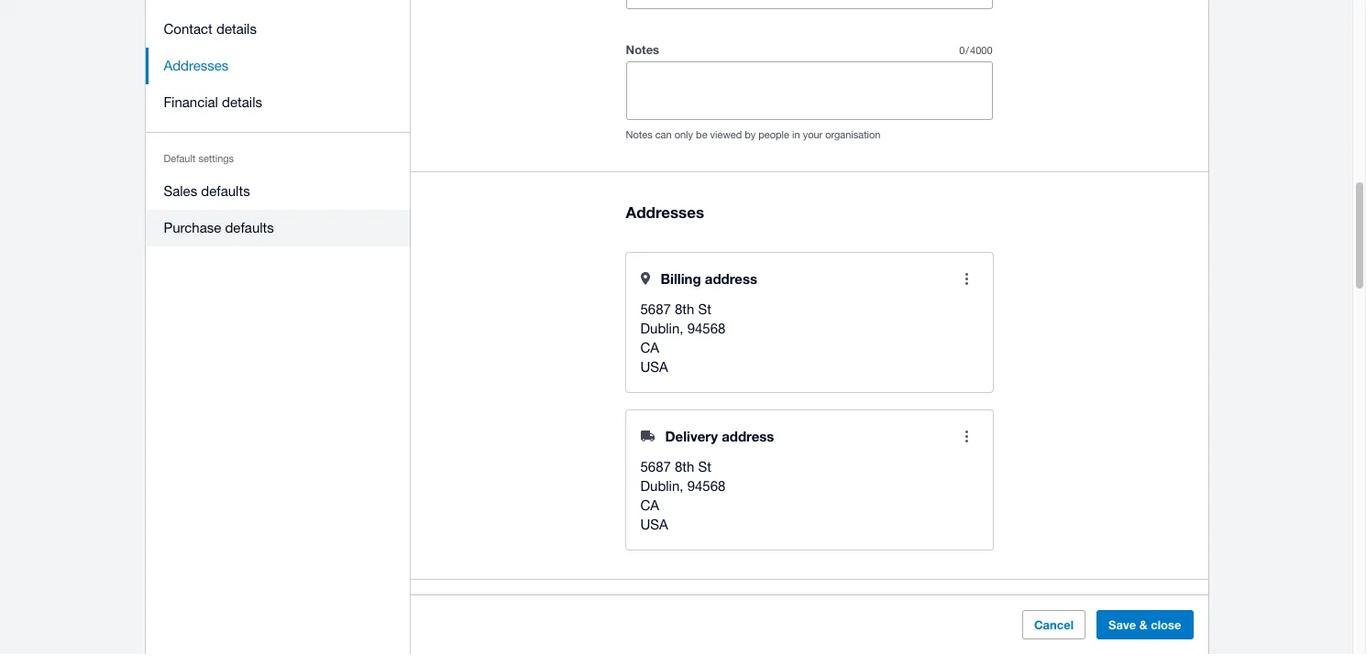 Task type: locate. For each thing, give the bounding box(es) containing it.
2 notes from the top
[[626, 130, 653, 141]]

ca down billing address icon
[[641, 341, 660, 356]]

billing
[[661, 271, 701, 288]]

cancel button
[[1023, 611, 1086, 640]]

dublin, down billing address icon
[[641, 321, 684, 337]]

dublin, down shipping address icon
[[641, 479, 684, 495]]

1 vertical spatial details
[[222, 94, 262, 110]]

94568
[[688, 321, 726, 337], [688, 479, 726, 495]]

defaults for purchase defaults
[[225, 220, 274, 236]]

financial details link
[[145, 84, 410, 121]]

details for contact details
[[216, 21, 257, 37]]

notes up can
[[626, 42, 660, 57]]

0 vertical spatial 94568
[[688, 321, 726, 337]]

addresses up billing
[[626, 203, 705, 222]]

0 horizontal spatial addresses
[[164, 58, 229, 73]]

0 vertical spatial 5687 8th st dublin, 94568 ca usa
[[641, 302, 726, 376]]

defaults
[[201, 183, 250, 199], [225, 220, 274, 236]]

details down addresses link
[[222, 94, 262, 110]]

0 vertical spatial 5687
[[641, 302, 671, 318]]

usa for delivery address
[[641, 518, 669, 533]]

0 vertical spatial dublin,
[[641, 321, 684, 337]]

ca down shipping address icon
[[641, 498, 660, 514]]

notes
[[626, 42, 660, 57], [626, 130, 653, 141]]

1 vertical spatial addresses
[[626, 203, 705, 222]]

1 5687 8th st dublin, 94568 ca usa from the top
[[641, 302, 726, 376]]

notes can only be viewed by people in your organisation
[[626, 130, 881, 141]]

usa up shipping address icon
[[641, 360, 669, 376]]

1 vertical spatial defaults
[[225, 220, 274, 236]]

1 8th from the top
[[675, 302, 695, 318]]

2 usa from the top
[[641, 518, 669, 533]]

usa
[[641, 360, 669, 376], [641, 518, 669, 533]]

1 vertical spatial notes
[[626, 130, 653, 141]]

1 vertical spatial ca
[[641, 498, 660, 514]]

address right billing
[[705, 271, 758, 288]]

0 vertical spatial addresses
[[164, 58, 229, 73]]

delivery
[[665, 429, 718, 445]]

save & close button
[[1097, 611, 1194, 640]]

94568 down billing address
[[688, 321, 726, 337]]

0 vertical spatial address
[[705, 271, 758, 288]]

contact details
[[164, 21, 257, 37]]

1 vertical spatial address
[[722, 429, 775, 445]]

5687
[[641, 302, 671, 318], [641, 460, 671, 476]]

8th down delivery
[[675, 460, 695, 476]]

st
[[699, 302, 712, 318], [699, 460, 712, 476]]

8th for billing
[[675, 302, 695, 318]]

5687 8th st dublin, 94568 ca usa for billing
[[641, 302, 726, 376]]

1 usa from the top
[[641, 360, 669, 376]]

8th down billing
[[675, 302, 695, 318]]

viewed
[[711, 130, 742, 141]]

address right delivery
[[722, 429, 775, 445]]

1 vertical spatial usa
[[641, 518, 669, 533]]

1 94568 from the top
[[688, 321, 726, 337]]

2 st from the top
[[699, 460, 712, 476]]

1 notes from the top
[[626, 42, 660, 57]]

8th
[[675, 302, 695, 318], [675, 460, 695, 476]]

notes for notes can only be viewed by people in your organisation
[[626, 130, 653, 141]]

1 ca from the top
[[641, 341, 660, 356]]

purchase
[[164, 220, 221, 236]]

5687 8th st dublin, 94568 ca usa for delivery
[[641, 460, 726, 533]]

/
[[966, 45, 970, 56]]

cancel
[[1035, 618, 1074, 633]]

0 vertical spatial st
[[699, 302, 712, 318]]

1 5687 from the top
[[641, 302, 671, 318]]

5687 8th st dublin, 94568 ca usa down delivery
[[641, 460, 726, 533]]

dublin, for billing address
[[641, 321, 684, 337]]

0 vertical spatial defaults
[[201, 183, 250, 199]]

addresses up financial
[[164, 58, 229, 73]]

2 5687 from the top
[[641, 460, 671, 476]]

1 dublin, from the top
[[641, 321, 684, 337]]

details for financial details
[[222, 94, 262, 110]]

2 94568 from the top
[[688, 479, 726, 495]]

st down billing address
[[699, 302, 712, 318]]

2 ca from the top
[[641, 498, 660, 514]]

dublin,
[[641, 321, 684, 337], [641, 479, 684, 495]]

organisation
[[826, 130, 881, 141]]

1 vertical spatial 94568
[[688, 479, 726, 495]]

0 vertical spatial ca
[[641, 341, 660, 356]]

5687 down billing address icon
[[641, 302, 671, 318]]

purchase defaults
[[164, 220, 274, 236]]

details
[[216, 21, 257, 37], [222, 94, 262, 110]]

usa down shipping address icon
[[641, 518, 669, 533]]

1 vertical spatial 5687 8th st dublin, 94568 ca usa
[[641, 460, 726, 533]]

ca
[[641, 341, 660, 356], [641, 498, 660, 514]]

menu
[[145, 0, 410, 258]]

Website text field
[[670, 0, 992, 8]]

notes left can
[[626, 130, 653, 141]]

5687 8th st dublin, 94568 ca usa down billing
[[641, 302, 726, 376]]

2 dublin, from the top
[[641, 479, 684, 495]]

defaults down sales defaults link
[[225, 220, 274, 236]]

0 vertical spatial 8th
[[675, 302, 695, 318]]

contact details link
[[145, 11, 410, 48]]

details inside contact details link
[[216, 21, 257, 37]]

save & close
[[1109, 618, 1182, 633]]

ca for billing address
[[641, 341, 660, 356]]

details right the contact
[[216, 21, 257, 37]]

billing address
[[661, 271, 758, 288]]

1 vertical spatial st
[[699, 460, 712, 476]]

in
[[793, 130, 800, 141]]

0 vertical spatial details
[[216, 21, 257, 37]]

0
[[960, 45, 965, 56]]

5687 8th st dublin, 94568 ca usa
[[641, 302, 726, 376], [641, 460, 726, 533]]

0 vertical spatial notes
[[626, 42, 660, 57]]

details inside financial details "link"
[[222, 94, 262, 110]]

defaults down 'settings'
[[201, 183, 250, 199]]

0 vertical spatial usa
[[641, 360, 669, 376]]

94568 down delivery address
[[688, 479, 726, 495]]

addresses
[[164, 58, 229, 73], [626, 203, 705, 222]]

purchase defaults link
[[145, 210, 410, 247]]

5687 down shipping address icon
[[641, 460, 671, 476]]

save
[[1109, 618, 1137, 633]]

1 st from the top
[[699, 302, 712, 318]]

1 vertical spatial 5687
[[641, 460, 671, 476]]

1 horizontal spatial addresses
[[626, 203, 705, 222]]

by
[[745, 130, 756, 141]]

billing address icon image
[[641, 273, 650, 286]]

1 vertical spatial dublin,
[[641, 479, 684, 495]]

can
[[656, 130, 672, 141]]

2 8th from the top
[[675, 460, 695, 476]]

address
[[705, 271, 758, 288], [722, 429, 775, 445]]

st down delivery
[[699, 460, 712, 476]]

1 vertical spatial 8th
[[675, 460, 695, 476]]

2 5687 8th st dublin, 94568 ca usa from the top
[[641, 460, 726, 533]]



Task type: vqa. For each thing, say whether or not it's contained in the screenshot.
1st Dublin, from the top of the page
yes



Task type: describe. For each thing, give the bounding box(es) containing it.
delivery address
[[665, 429, 775, 445]]

address for delivery address
[[722, 429, 775, 445]]

sales defaults
[[164, 183, 250, 199]]

contact
[[164, 21, 213, 37]]

default
[[164, 153, 196, 164]]

your
[[803, 130, 823, 141]]

financial details
[[164, 94, 262, 110]]

Notes text field
[[627, 63, 992, 119]]

st for billing
[[699, 302, 712, 318]]

5687 for billing address
[[641, 302, 671, 318]]

default settings
[[164, 153, 234, 164]]

notes for notes
[[626, 42, 660, 57]]

address option image
[[949, 261, 986, 298]]

people
[[759, 130, 790, 141]]

address for billing address
[[705, 271, 758, 288]]

defaults for sales defaults
[[201, 183, 250, 199]]

st for delivery
[[699, 460, 712, 476]]

financial
[[164, 94, 218, 110]]

4000
[[971, 45, 993, 56]]

menu containing contact details
[[145, 0, 410, 258]]

addresses link
[[145, 48, 410, 84]]

address option image
[[949, 419, 986, 455]]

&
[[1140, 618, 1148, 633]]

dublin, for delivery address
[[641, 479, 684, 495]]

8th for delivery
[[675, 460, 695, 476]]

shipping address icon image
[[641, 432, 654, 443]]

0 / 4000
[[960, 45, 993, 56]]

be
[[696, 130, 708, 141]]

usa for billing address
[[641, 360, 669, 376]]

sales
[[164, 183, 197, 199]]

close
[[1151, 618, 1182, 633]]

sales defaults link
[[145, 173, 410, 210]]

5687 for delivery address
[[641, 460, 671, 476]]

ca for delivery address
[[641, 498, 660, 514]]

94568 for billing
[[688, 321, 726, 337]]

addresses inside addresses link
[[164, 58, 229, 73]]

only
[[675, 130, 694, 141]]

94568 for delivery
[[688, 479, 726, 495]]

settings
[[198, 153, 234, 164]]



